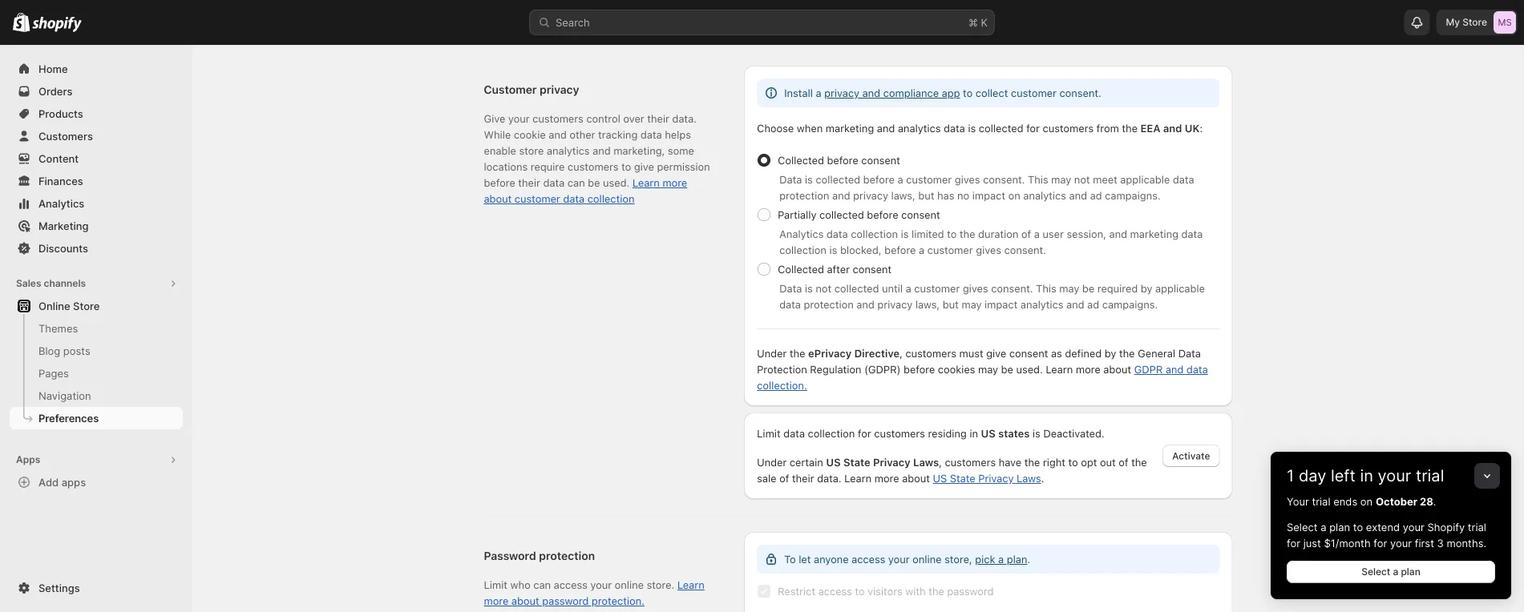 Task type: describe. For each thing, give the bounding box(es) containing it.
trial inside select a plan to extend your shopify trial for just $1/month for your first 3 months.
[[1468, 521, 1487, 534]]

orders link
[[10, 80, 183, 103]]

products link
[[10, 103, 183, 125]]

a for select a plan
[[1393, 566, 1399, 578]]

marketing link
[[10, 215, 183, 237]]

sales channels
[[16, 278, 86, 289]]

1 day left in your trial button
[[1271, 452, 1511, 486]]

in
[[1360, 466, 1373, 486]]

content link
[[10, 148, 183, 170]]

my store
[[1446, 16, 1487, 28]]

1 vertical spatial trial
[[1312, 496, 1331, 508]]

shopify image
[[32, 16, 82, 32]]

sales channels button
[[10, 273, 183, 295]]

online store
[[38, 300, 100, 312]]

shopify
[[1428, 521, 1465, 534]]

pages link
[[10, 362, 183, 385]]

your inside dropdown button
[[1378, 466, 1411, 486]]

preferences link
[[10, 407, 183, 430]]

preferences
[[38, 412, 99, 425]]

analytics
[[38, 197, 84, 210]]

⌘
[[969, 16, 978, 28]]

blog
[[38, 345, 60, 357]]

orders
[[38, 85, 73, 97]]

select for select a plan to extend your shopify trial for just $1/month for your first 3 months.
[[1287, 521, 1318, 534]]

select a plan to extend your shopify trial for just $1/month for your first 3 months.
[[1287, 521, 1487, 550]]

ends
[[1334, 496, 1358, 508]]

your trial ends on october 28 .
[[1287, 496, 1436, 508]]

customers link
[[10, 125, 183, 148]]

⌘ k
[[969, 16, 988, 28]]

your
[[1287, 496, 1309, 508]]

navigation
[[38, 390, 91, 402]]

trial inside dropdown button
[[1416, 466, 1444, 486]]

navigation link
[[10, 385, 183, 407]]

2 vertical spatial your
[[1390, 537, 1412, 550]]

my
[[1446, 16, 1460, 28]]

channels
[[44, 278, 86, 289]]

store for my store
[[1463, 16, 1487, 28]]

day
[[1299, 466, 1326, 486]]

a for select a plan to extend your shopify trial for just $1/month for your first 3 months.
[[1321, 521, 1327, 534]]

add apps
[[38, 476, 86, 489]]

left
[[1331, 466, 1356, 486]]

28
[[1420, 496, 1433, 508]]

pages
[[38, 367, 69, 380]]

apps button
[[10, 449, 183, 471]]

my store image
[[1494, 11, 1516, 34]]

blog posts link
[[10, 340, 183, 362]]

to
[[1353, 521, 1363, 534]]

sales
[[16, 278, 41, 289]]

settings link
[[10, 577, 183, 600]]

add
[[38, 476, 59, 489]]

home
[[38, 63, 68, 75]]



Task type: vqa. For each thing, say whether or not it's contained in the screenshot.
Shop settings menu element
no



Task type: locate. For each thing, give the bounding box(es) containing it.
apps
[[61, 476, 86, 489]]

1 horizontal spatial for
[[1374, 537, 1387, 550]]

0 vertical spatial your
[[1378, 466, 1411, 486]]

store right my
[[1463, 16, 1487, 28]]

finances link
[[10, 170, 183, 192]]

trial
[[1416, 466, 1444, 486], [1312, 496, 1331, 508], [1468, 521, 1487, 534]]

blog posts
[[38, 345, 90, 357]]

for
[[1287, 537, 1301, 550], [1374, 537, 1387, 550]]

1 horizontal spatial plan
[[1401, 566, 1421, 578]]

a
[[1321, 521, 1327, 534], [1393, 566, 1399, 578]]

3
[[1437, 537, 1444, 550]]

store
[[1463, 16, 1487, 28], [73, 300, 100, 312]]

settings
[[38, 582, 80, 595]]

1 for from the left
[[1287, 537, 1301, 550]]

for down extend
[[1374, 537, 1387, 550]]

plan
[[1330, 521, 1350, 534], [1401, 566, 1421, 578]]

2 for from the left
[[1374, 537, 1387, 550]]

0 vertical spatial a
[[1321, 521, 1327, 534]]

1 horizontal spatial select
[[1362, 566, 1391, 578]]

home link
[[10, 58, 183, 80]]

for left the just
[[1287, 537, 1301, 550]]

your left first
[[1390, 537, 1412, 550]]

1 horizontal spatial store
[[1463, 16, 1487, 28]]

trial up months.
[[1468, 521, 1487, 534]]

0 horizontal spatial trial
[[1312, 496, 1331, 508]]

plan inside select a plan to extend your shopify trial for just $1/month for your first 3 months.
[[1330, 521, 1350, 534]]

trial up 28
[[1416, 466, 1444, 486]]

.
[[1433, 496, 1436, 508]]

1 vertical spatial store
[[73, 300, 100, 312]]

extend
[[1366, 521, 1400, 534]]

themes link
[[10, 318, 183, 340]]

a up the just
[[1321, 521, 1327, 534]]

0 horizontal spatial store
[[73, 300, 100, 312]]

0 vertical spatial store
[[1463, 16, 1487, 28]]

months.
[[1447, 537, 1487, 550]]

products
[[38, 107, 83, 120]]

just
[[1303, 537, 1321, 550]]

1 vertical spatial your
[[1403, 521, 1425, 534]]

search
[[556, 16, 590, 28]]

your up october
[[1378, 466, 1411, 486]]

select
[[1287, 521, 1318, 534], [1362, 566, 1391, 578]]

on
[[1361, 496, 1373, 508]]

2 horizontal spatial trial
[[1468, 521, 1487, 534]]

first
[[1415, 537, 1434, 550]]

1 horizontal spatial a
[[1393, 566, 1399, 578]]

content
[[38, 152, 79, 165]]

select up the just
[[1287, 521, 1318, 534]]

your
[[1378, 466, 1411, 486], [1403, 521, 1425, 534], [1390, 537, 1412, 550]]

apps
[[16, 454, 40, 466]]

1
[[1287, 466, 1294, 486]]

online store link
[[10, 295, 183, 318]]

finances
[[38, 175, 83, 187]]

store for online store
[[73, 300, 100, 312]]

plan for select a plan
[[1401, 566, 1421, 578]]

$1/month
[[1324, 537, 1371, 550]]

select down select a plan to extend your shopify trial for just $1/month for your first 3 months.
[[1362, 566, 1391, 578]]

1 day left in your trial
[[1287, 466, 1444, 486]]

online
[[38, 300, 70, 312]]

store down "sales channels" button
[[73, 300, 100, 312]]

your up first
[[1403, 521, 1425, 534]]

customers
[[38, 130, 93, 142]]

october
[[1376, 496, 1418, 508]]

1 day left in your trial element
[[1271, 494, 1511, 600]]

0 vertical spatial trial
[[1416, 466, 1444, 486]]

a down select a plan to extend your shopify trial for just $1/month for your first 3 months.
[[1393, 566, 1399, 578]]

select inside select a plan to extend your shopify trial for just $1/month for your first 3 months.
[[1287, 521, 1318, 534]]

trial right your
[[1312, 496, 1331, 508]]

0 horizontal spatial select
[[1287, 521, 1318, 534]]

1 horizontal spatial trial
[[1416, 466, 1444, 486]]

analytics link
[[10, 192, 183, 215]]

k
[[981, 16, 988, 28]]

0 horizontal spatial a
[[1321, 521, 1327, 534]]

a inside select a plan to extend your shopify trial for just $1/month for your first 3 months.
[[1321, 521, 1327, 534]]

1 vertical spatial select
[[1362, 566, 1391, 578]]

posts
[[63, 345, 90, 357]]

0 horizontal spatial plan
[[1330, 521, 1350, 534]]

marketing
[[38, 220, 89, 232]]

1 vertical spatial plan
[[1401, 566, 1421, 578]]

shopify image
[[13, 13, 30, 32]]

add apps button
[[10, 471, 183, 494]]

select a plan link
[[1287, 561, 1495, 584]]

select a plan
[[1362, 566, 1421, 578]]

discounts link
[[10, 237, 183, 260]]

discounts
[[38, 242, 88, 255]]

0 vertical spatial select
[[1287, 521, 1318, 534]]

select for select a plan
[[1362, 566, 1391, 578]]

0 horizontal spatial for
[[1287, 537, 1301, 550]]

2 vertical spatial trial
[[1468, 521, 1487, 534]]

themes
[[38, 322, 78, 335]]

plan up the $1/month
[[1330, 521, 1350, 534]]

plan for select a plan to extend your shopify trial for just $1/month for your first 3 months.
[[1330, 521, 1350, 534]]

plan down first
[[1401, 566, 1421, 578]]

1 vertical spatial a
[[1393, 566, 1399, 578]]

0 vertical spatial plan
[[1330, 521, 1350, 534]]



